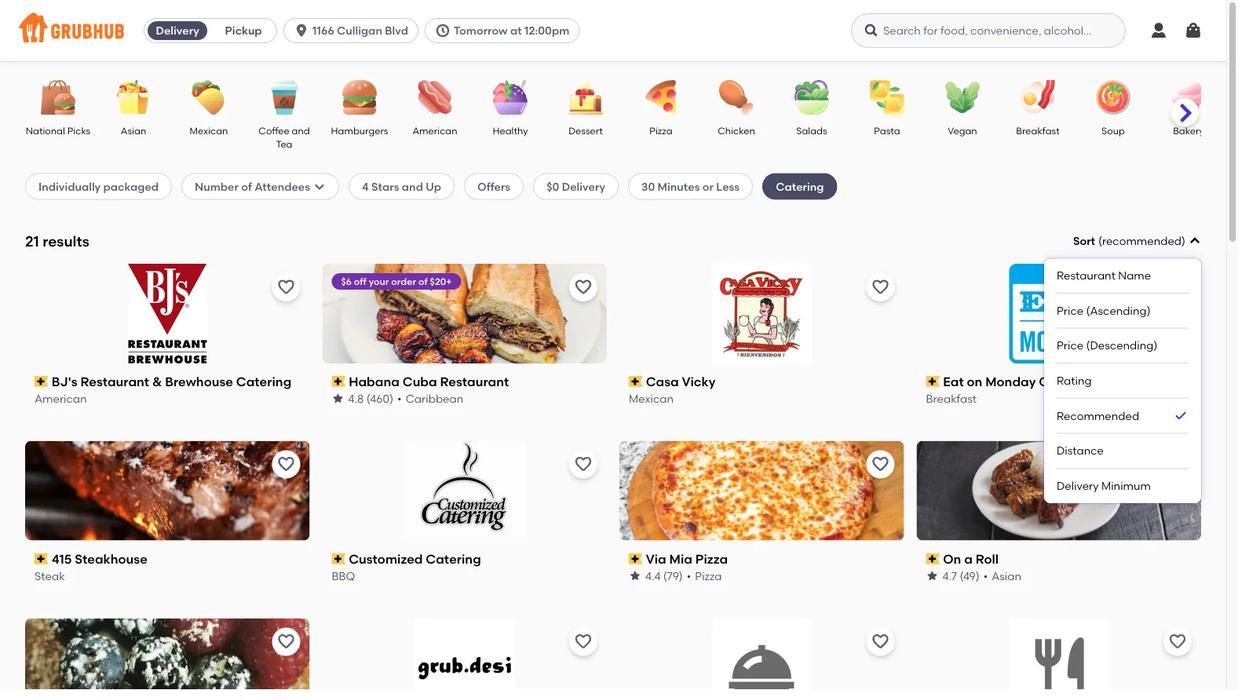 Task type: vqa. For each thing, say whether or not it's contained in the screenshot.
Shortcuts
no



Task type: locate. For each thing, give the bounding box(es) containing it.
subscription pass image inside customized catering link
[[332, 554, 346, 565]]

salads image
[[785, 80, 840, 115]]

0 vertical spatial price
[[1057, 304, 1084, 317]]

none field containing sort
[[1045, 233, 1202, 503]]

at
[[511, 24, 522, 37]]

• right (460)
[[398, 392, 402, 405]]

0 vertical spatial delivery
[[156, 24, 199, 37]]

mexican down the casa
[[629, 392, 674, 405]]

1 horizontal spatial american
[[413, 125, 458, 136]]

american down american image
[[413, 125, 458, 136]]

0 vertical spatial asian
[[121, 125, 146, 136]]

0 horizontal spatial asian
[[121, 125, 146, 136]]

subscription pass image for habana cuba restaurant
[[332, 376, 346, 387]]

price (descending)
[[1057, 339, 1158, 352]]

coffee
[[259, 125, 290, 136]]

restaurant
[[1057, 269, 1116, 282], [81, 374, 149, 389], [440, 374, 509, 389]]

1 horizontal spatial •
[[687, 569, 692, 583]]

of
[[241, 180, 252, 193], [419, 276, 428, 287]]

2 horizontal spatial •
[[984, 569, 988, 583]]

habana cuba restaurant link
[[332, 373, 598, 391]]

salads
[[797, 125, 828, 136]]

subscription pass image left 'habana'
[[332, 376, 346, 387]]

svg image up pasta image on the top
[[864, 23, 880, 38]]

restaurant left &
[[81, 374, 149, 389]]

0 horizontal spatial restaurant
[[81, 374, 149, 389]]

national picks
[[26, 125, 91, 136]]

4.4
[[646, 569, 661, 583]]

price up "rating"
[[1057, 339, 1084, 352]]

save this restaurant image for eat on monday catering
[[1169, 278, 1188, 297]]

recommended
[[1057, 409, 1140, 423]]

save this restaurant button
[[272, 273, 300, 301], [570, 273, 598, 301], [867, 273, 895, 301], [1164, 273, 1192, 301], [272, 451, 300, 479], [570, 451, 598, 479], [867, 451, 895, 479], [1164, 451, 1192, 479], [272, 628, 300, 656], [570, 628, 598, 656], [867, 628, 895, 656], [1164, 628, 1192, 656]]

$0 delivery
[[547, 180, 606, 193]]

price
[[1057, 304, 1084, 317], [1057, 339, 1084, 352]]

1 price from the top
[[1057, 304, 1084, 317]]

0 horizontal spatial delivery
[[156, 24, 199, 37]]

eat on monday catering link
[[927, 373, 1192, 391]]

2 horizontal spatial delivery
[[1057, 479, 1100, 493]]

subscription pass image up steak
[[35, 554, 48, 565]]

save this restaurant image for samosa & curry logo on the bottom the save this restaurant button
[[872, 633, 890, 652]]

list box
[[1057, 259, 1189, 503]]

save this restaurant button for on a roll logo
[[1164, 451, 1192, 479]]

• caribbean
[[398, 392, 464, 405]]

subscription pass image left via
[[629, 554, 643, 565]]

subscription pass image for bj's restaurant & brewhouse catering
[[35, 376, 48, 387]]

subscription pass image inside "eat on monday catering" link
[[927, 376, 940, 387]]

catering
[[776, 180, 824, 193], [236, 374, 292, 389], [1040, 374, 1095, 389], [426, 552, 481, 567]]

on a roll
[[944, 552, 999, 567]]

asian
[[121, 125, 146, 136], [992, 569, 1022, 583]]

packaged
[[103, 180, 159, 193]]

subscription pass image inside habana cuba restaurant link
[[332, 376, 346, 387]]

• right (79) in the bottom right of the page
[[687, 569, 692, 583]]

0 vertical spatial mexican
[[190, 125, 228, 136]]

delivery minimum
[[1057, 479, 1152, 493]]

0 vertical spatial of
[[241, 180, 252, 193]]

subscription pass image left eat
[[927, 376, 940, 387]]

catering up recommended
[[1040, 374, 1095, 389]]

customized catering
[[349, 552, 481, 567]]

stars
[[372, 180, 399, 193]]

0 vertical spatial breakfast
[[1017, 125, 1060, 136]]

habana cuba restaurant logo image
[[322, 264, 607, 364]]

attendees
[[255, 180, 310, 193]]

1 horizontal spatial delivery
[[562, 180, 606, 193]]

of left $20+
[[419, 276, 428, 287]]

delivery
[[156, 24, 199, 37], [562, 180, 606, 193], [1057, 479, 1100, 493]]

delivery down distance
[[1057, 479, 1100, 493]]

bj's restaurant & brewhouse catering
[[52, 374, 292, 389]]

customized catering link
[[332, 550, 598, 568]]

2 vertical spatial delivery
[[1057, 479, 1100, 493]]

breakfast down breakfast image
[[1017, 125, 1060, 136]]

star icon image left 4.7
[[927, 570, 939, 582]]

pasta image
[[860, 80, 915, 115]]

save this restaurant image for customized catering
[[574, 455, 593, 474]]

subscription pass image left the casa
[[629, 376, 643, 387]]

american down bj's
[[35, 392, 87, 405]]

$0
[[547, 180, 560, 193]]

rating
[[1057, 374, 1092, 387]]

mexican image
[[181, 80, 236, 115]]

1 vertical spatial mexican
[[629, 392, 674, 405]]

catering right customized
[[426, 552, 481, 567]]

eat on monday catering logo image
[[1010, 264, 1109, 364]]

star icon image
[[332, 392, 344, 405], [629, 570, 642, 582], [927, 570, 939, 582]]

subscription pass image
[[927, 376, 940, 387], [332, 554, 346, 565], [629, 554, 643, 565], [927, 554, 940, 565]]

1 vertical spatial delivery
[[562, 180, 606, 193]]

national
[[26, 125, 65, 136]]

via
[[646, 552, 667, 567]]

save this restaurant image for casa vicky logo the save this restaurant button
[[872, 278, 890, 297]]

restaurant down sort
[[1057, 269, 1116, 282]]

1 vertical spatial and
[[402, 180, 423, 193]]

30 minutes or less
[[642, 180, 740, 193]]

results
[[43, 233, 89, 250]]

bj's
[[52, 374, 77, 389]]

pizza down pizza image
[[650, 125, 673, 136]]

chicken image
[[709, 80, 764, 115]]

subscription pass image inside "via mia pizza" link
[[629, 554, 643, 565]]

subscription pass image up bbq
[[332, 554, 346, 565]]

number of attendees
[[195, 180, 310, 193]]

pizza down via mia pizza
[[695, 569, 722, 583]]

hamburgers
[[331, 125, 388, 136]]

1 vertical spatial american
[[35, 392, 87, 405]]

healthy image
[[483, 80, 538, 115]]

4.7
[[943, 569, 958, 583]]

0 horizontal spatial mexican
[[190, 125, 228, 136]]

• for cuba
[[398, 392, 402, 405]]

0 horizontal spatial breakfast
[[927, 392, 977, 405]]

mexican down mexican image
[[190, 125, 228, 136]]

and
[[292, 125, 310, 136], [402, 180, 423, 193]]

pizza up • pizza
[[696, 552, 728, 567]]

pizza
[[650, 125, 673, 136], [696, 552, 728, 567], [695, 569, 722, 583]]

0 horizontal spatial star icon image
[[332, 392, 344, 405]]

1 vertical spatial price
[[1057, 339, 1084, 352]]

price (ascending)
[[1057, 304, 1151, 317]]

svg image
[[294, 23, 310, 38], [864, 23, 880, 38], [313, 180, 326, 193], [1189, 235, 1202, 248]]

subscription pass image inside bj's restaurant & brewhouse catering link
[[35, 376, 48, 387]]

delivery inside button
[[156, 24, 199, 37]]

)
[[1182, 235, 1186, 248]]

$6 off your order of $20+
[[341, 276, 452, 287]]

subscription pass image inside casa vicky "link"
[[629, 376, 643, 387]]

blvd
[[385, 24, 408, 37]]

2 horizontal spatial svg image
[[1185, 21, 1203, 40]]

save this restaurant button for grub desi logo
[[570, 628, 598, 656]]

habana cuba restaurant
[[349, 374, 509, 389]]

delivery button
[[145, 18, 211, 43]]

la lune sucree logo image
[[25, 619, 310, 691]]

delivery for delivery minimum
[[1057, 479, 1100, 493]]

price left "(ascending)"
[[1057, 304, 1084, 317]]

svg image left 1166
[[294, 23, 310, 38]]

less
[[717, 180, 740, 193]]

subscription pass image for via mia pizza
[[629, 554, 643, 565]]

4 stars and up
[[362, 180, 442, 193]]

star icon image left 4.4
[[629, 570, 642, 582]]

healthy
[[493, 125, 528, 136]]

4.8
[[348, 392, 364, 405]]

0 horizontal spatial svg image
[[435, 23, 451, 38]]

svg image right ")"
[[1189, 235, 1202, 248]]

caribbean
[[406, 392, 464, 405]]

star icon image for on
[[927, 570, 939, 582]]

0 vertical spatial and
[[292, 125, 310, 136]]

save this restaurant image
[[872, 278, 890, 297], [277, 455, 296, 474], [1169, 455, 1188, 474], [277, 633, 296, 652], [574, 633, 593, 652], [872, 633, 890, 652]]

american image
[[408, 80, 463, 115]]

0 horizontal spatial and
[[292, 125, 310, 136]]

save this restaurant image
[[277, 278, 296, 297], [574, 278, 593, 297], [1169, 278, 1188, 297], [574, 455, 593, 474], [872, 455, 890, 474], [1169, 633, 1188, 652]]

None field
[[1045, 233, 1202, 503]]

1 vertical spatial asian
[[992, 569, 1022, 583]]

restaurant up caribbean
[[440, 374, 509, 389]]

asian down roll
[[992, 569, 1022, 583]]

star icon image left 4.8
[[332, 392, 344, 405]]

coffee and tea
[[259, 125, 310, 150]]

grub desi logo image
[[415, 619, 515, 691]]

save this restaurant button for la lune sucree logo
[[272, 628, 300, 656]]

subscription pass image inside 415 steakhouse link
[[35, 554, 48, 565]]

21 results
[[25, 233, 89, 250]]

delivery left pickup button
[[156, 24, 199, 37]]

0 horizontal spatial •
[[398, 392, 402, 405]]

svg image right attendees
[[313, 180, 326, 193]]

2 horizontal spatial star icon image
[[927, 570, 939, 582]]

mia
[[670, 552, 693, 567]]

pasta
[[875, 125, 901, 136]]

eat on monday catering
[[944, 374, 1095, 389]]

subscription pass image for casa vicky
[[629, 376, 643, 387]]

415 steakhouse
[[52, 552, 148, 567]]

svg image
[[1150, 21, 1169, 40], [1185, 21, 1203, 40], [435, 23, 451, 38]]

tomorrow at 12:00pm
[[454, 24, 570, 37]]

of right number
[[241, 180, 252, 193]]

subscription pass image inside on a roll link
[[927, 554, 940, 565]]

american
[[413, 125, 458, 136], [35, 392, 87, 405]]

mexican
[[190, 125, 228, 136], [629, 392, 674, 405]]

subscription pass image for eat on monday catering
[[927, 376, 940, 387]]

subscription pass image
[[35, 376, 48, 387], [332, 376, 346, 387], [629, 376, 643, 387], [35, 554, 48, 565]]

distance
[[1057, 444, 1104, 458]]

1 horizontal spatial restaurant
[[440, 374, 509, 389]]

2 price from the top
[[1057, 339, 1084, 352]]

&
[[152, 374, 162, 389]]

1 horizontal spatial star icon image
[[629, 570, 642, 582]]

delivery right $0
[[562, 180, 606, 193]]

roll
[[976, 552, 999, 567]]

breakfast
[[1017, 125, 1060, 136], [927, 392, 977, 405]]

asian down the asian image
[[121, 125, 146, 136]]

and up "tea"
[[292, 125, 310, 136]]

• right (49)
[[984, 569, 988, 583]]

• asian
[[984, 569, 1022, 583]]

customized
[[349, 552, 423, 567]]

steakhouse
[[75, 552, 148, 567]]

delivery inside list box
[[1057, 479, 1100, 493]]

subscription pass image left on
[[927, 554, 940, 565]]

subscription pass image left bj's
[[35, 376, 48, 387]]

1 horizontal spatial of
[[419, 276, 428, 287]]

and left 'up'
[[402, 180, 423, 193]]

on a roll logo image
[[917, 441, 1202, 541]]

21
[[25, 233, 39, 250]]

breakfast down eat
[[927, 392, 977, 405]]



Task type: describe. For each thing, give the bounding box(es) containing it.
on
[[967, 374, 983, 389]]

your
[[369, 276, 389, 287]]

1166
[[313, 24, 334, 37]]

415 steakhouse logo image
[[25, 441, 310, 541]]

save this restaurant button for eat on monday catering logo
[[1164, 273, 1192, 301]]

monday
[[986, 374, 1037, 389]]

save this restaurant button for 415 steakhouse logo
[[272, 451, 300, 479]]

minimum
[[1102, 479, 1152, 493]]

bakery image
[[1162, 80, 1217, 115]]

4.8 (460)
[[348, 392, 394, 405]]

save this restaurant image for via mia pizza
[[872, 455, 890, 474]]

soup image
[[1086, 80, 1141, 115]]

name
[[1119, 269, 1152, 282]]

1166 culligan blvd
[[313, 24, 408, 37]]

svg image inside 1166 culligan blvd "button"
[[294, 23, 310, 38]]

save this restaurant image for the save this restaurant button associated with 415 steakhouse logo
[[277, 455, 296, 474]]

a
[[965, 552, 973, 567]]

4.4 (79)
[[646, 569, 683, 583]]

save this restaurant image for grub desi logo's the save this restaurant button
[[574, 633, 593, 652]]

sort
[[1074, 235, 1096, 248]]

list box containing restaurant name
[[1057, 259, 1189, 503]]

(descending)
[[1087, 339, 1158, 352]]

chicken
[[718, 125, 756, 136]]

delivery for delivery
[[156, 24, 199, 37]]

vegan
[[948, 125, 978, 136]]

culligan
[[337, 24, 382, 37]]

4.7 (49)
[[943, 569, 980, 583]]

and inside coffee and tea
[[292, 125, 310, 136]]

Search for food, convenience, alcohol... search field
[[852, 13, 1127, 48]]

number
[[195, 180, 239, 193]]

recommended
[[1103, 235, 1182, 248]]

via mia pizza link
[[629, 550, 895, 568]]

0 horizontal spatial american
[[35, 392, 87, 405]]

via mia pizza logo image
[[620, 441, 905, 541]]

1 vertical spatial of
[[419, 276, 428, 287]]

price for price (descending)
[[1057, 339, 1084, 352]]

save this restaurant button for keilabasa logo
[[1164, 628, 1192, 656]]

star icon image for habana
[[332, 392, 344, 405]]

(79)
[[664, 569, 683, 583]]

keilabasa logo image
[[1010, 619, 1109, 691]]

offers
[[478, 180, 511, 193]]

recommended option
[[1057, 399, 1189, 434]]

order
[[391, 276, 416, 287]]

national picks image
[[31, 80, 86, 115]]

eat
[[944, 374, 964, 389]]

casa vicky logo image
[[712, 264, 812, 364]]

save this restaurant button for the bj's restaurant & brewhouse catering logo at left
[[272, 273, 300, 301]]

subscription pass image for customized catering
[[332, 554, 346, 565]]

casa
[[646, 374, 679, 389]]

0 vertical spatial american
[[413, 125, 458, 136]]

price for price (ascending)
[[1057, 304, 1084, 317]]

dessert
[[569, 125, 603, 136]]

2 horizontal spatial restaurant
[[1057, 269, 1116, 282]]

tomorrow at 12:00pm button
[[425, 18, 586, 43]]

pizza image
[[634, 80, 689, 115]]

soup
[[1102, 125, 1126, 136]]

415
[[52, 552, 72, 567]]

casa vicky
[[646, 374, 716, 389]]

(49)
[[960, 569, 980, 583]]

save this restaurant button for casa vicky logo
[[867, 273, 895, 301]]

habana
[[349, 374, 400, 389]]

pickup button
[[211, 18, 277, 43]]

1 horizontal spatial breakfast
[[1017, 125, 1060, 136]]

dessert image
[[559, 80, 614, 115]]

save this restaurant image for la lune sucree logo the save this restaurant button
[[277, 633, 296, 652]]

on
[[944, 552, 962, 567]]

check icon image
[[1174, 408, 1189, 424]]

• for a
[[984, 569, 988, 583]]

coffee and tea image
[[257, 80, 312, 115]]

catering right brewhouse
[[236, 374, 292, 389]]

star icon image for via
[[629, 570, 642, 582]]

0 horizontal spatial of
[[241, 180, 252, 193]]

save this restaurant button for samosa & curry logo on the bottom
[[867, 628, 895, 656]]

casa vicky link
[[629, 373, 895, 391]]

or
[[703, 180, 714, 193]]

sort ( recommended )
[[1074, 235, 1186, 248]]

1 vertical spatial breakfast
[[927, 392, 977, 405]]

vicky
[[682, 374, 716, 389]]

(460)
[[367, 392, 394, 405]]

vegan image
[[936, 80, 991, 115]]

individually packaged
[[38, 180, 159, 193]]

save this restaurant button for via mia pizza logo
[[867, 451, 895, 479]]

restaurant name
[[1057, 269, 1152, 282]]

2 vertical spatial pizza
[[695, 569, 722, 583]]

1 horizontal spatial and
[[402, 180, 423, 193]]

0 vertical spatial pizza
[[650, 125, 673, 136]]

subscription pass image for on a roll
[[927, 554, 940, 565]]

on a roll link
[[927, 550, 1192, 568]]

• pizza
[[687, 569, 722, 583]]

1 horizontal spatial asian
[[992, 569, 1022, 583]]

12:00pm
[[525, 24, 570, 37]]

steak
[[35, 569, 65, 583]]

1 horizontal spatial mexican
[[629, 392, 674, 405]]

minutes
[[658, 180, 700, 193]]

up
[[426, 180, 442, 193]]

cuba
[[403, 374, 437, 389]]

415 steakhouse link
[[35, 550, 300, 568]]

individually
[[38, 180, 101, 193]]

save this restaurant image for on a roll logo the save this restaurant button
[[1169, 455, 1188, 474]]

catering down salads
[[776, 180, 824, 193]]

customized catering logo image
[[402, 441, 528, 541]]

asian image
[[106, 80, 161, 115]]

(
[[1099, 235, 1103, 248]]

save this restaurant button for customized catering logo
[[570, 451, 598, 479]]

bbq
[[332, 569, 355, 583]]

pickup
[[225, 24, 262, 37]]

save this restaurant image for bj's restaurant & brewhouse catering
[[277, 278, 296, 297]]

tomorrow
[[454, 24, 508, 37]]

breakfast image
[[1011, 80, 1066, 115]]

main navigation navigation
[[0, 0, 1227, 61]]

bj's restaurant & brewhouse catering logo image
[[128, 264, 207, 364]]

4
[[362, 180, 369, 193]]

(ascending)
[[1087, 304, 1151, 317]]

1 horizontal spatial svg image
[[1150, 21, 1169, 40]]

bj's restaurant & brewhouse catering link
[[35, 373, 300, 391]]

svg image inside tomorrow at 12:00pm button
[[435, 23, 451, 38]]

30
[[642, 180, 655, 193]]

subscription pass image for 415 steakhouse
[[35, 554, 48, 565]]

samosa & curry logo image
[[712, 619, 812, 691]]

• for mia
[[687, 569, 692, 583]]

via mia pizza
[[646, 552, 728, 567]]

1 vertical spatial pizza
[[696, 552, 728, 567]]

$6
[[341, 276, 352, 287]]

$20+
[[430, 276, 452, 287]]

tea
[[276, 139, 293, 150]]

bakery
[[1174, 125, 1205, 136]]

hamburgers image
[[332, 80, 387, 115]]



